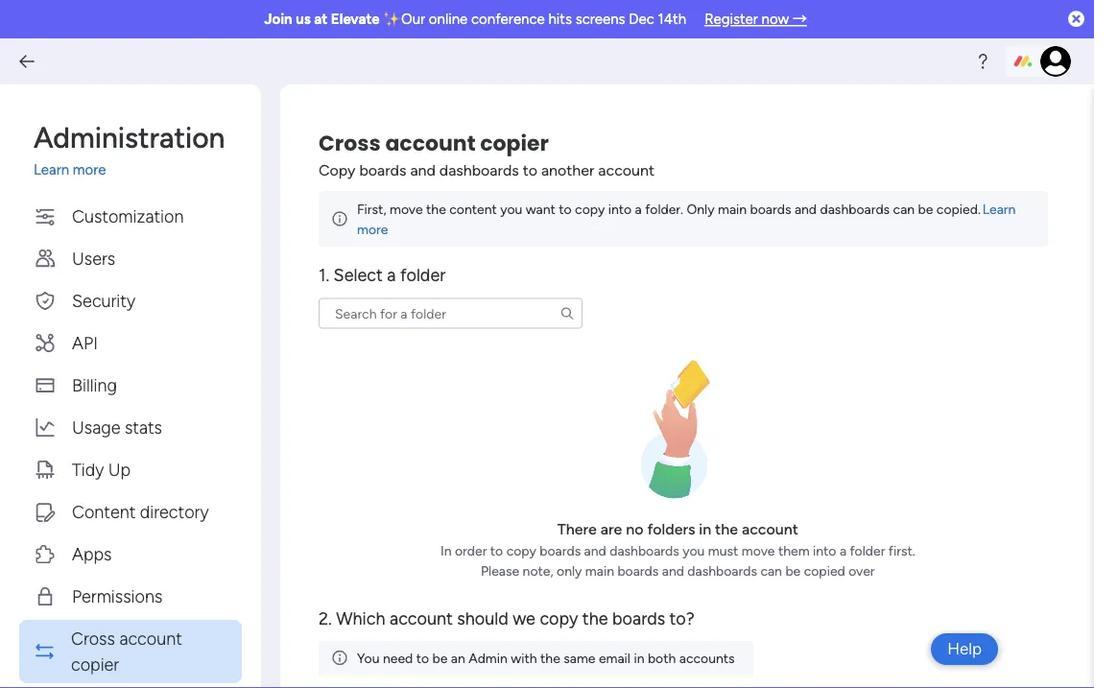 Task type: locate. For each thing, give the bounding box(es) containing it.
learn more link
[[34, 159, 242, 181], [357, 201, 1016, 237]]

0 vertical spatial be
[[918, 201, 933, 217]]

in up must
[[699, 519, 711, 538]]

0 horizontal spatial in
[[634, 650, 644, 667]]

a
[[635, 201, 642, 217], [387, 265, 396, 286], [840, 542, 846, 558]]

1 vertical spatial into
[[813, 542, 836, 558]]

account down permissions button
[[119, 628, 182, 649]]

0 horizontal spatial main
[[585, 562, 614, 578]]

0 horizontal spatial be
[[432, 650, 448, 667]]

them
[[778, 542, 810, 558]]

cross account copier
[[319, 128, 549, 157], [71, 628, 182, 675]]

cross account copier down permissions button
[[71, 628, 182, 675]]

to up please
[[490, 542, 503, 558]]

0 vertical spatial in
[[699, 519, 711, 538]]

to
[[523, 161, 537, 179], [559, 201, 572, 217], [490, 542, 503, 558], [416, 650, 429, 667]]

in
[[699, 519, 711, 538], [634, 650, 644, 667]]

1 horizontal spatial be
[[785, 562, 801, 578]]

can left copied.
[[893, 201, 915, 217]]

can down the them
[[760, 562, 782, 578]]

→
[[793, 11, 807, 28]]

cross account copier up copy boards and dashboards to another account
[[319, 128, 549, 157]]

1 vertical spatial more
[[357, 221, 388, 237]]

0 vertical spatial more
[[73, 161, 106, 179]]

14th
[[658, 11, 686, 28]]

more down administration
[[73, 161, 106, 179]]

same
[[564, 650, 595, 667]]

administration
[[34, 120, 225, 155]]

which
[[336, 608, 385, 628]]

first,
[[357, 201, 386, 217]]

1 vertical spatial learn
[[983, 201, 1016, 217]]

email
[[599, 650, 630, 667]]

and
[[410, 161, 436, 179], [795, 201, 817, 217], [584, 542, 606, 558], [662, 562, 684, 578]]

learn down administration
[[34, 161, 69, 179]]

✨
[[383, 11, 398, 28]]

can
[[893, 201, 915, 217], [760, 562, 782, 578]]

copy
[[575, 201, 605, 217], [506, 542, 536, 558], [540, 608, 578, 628]]

0 horizontal spatial a
[[387, 265, 396, 286]]

apps
[[72, 544, 112, 564]]

cross inside cross account copier
[[71, 628, 115, 649]]

account inside button
[[119, 628, 182, 649]]

main
[[718, 201, 747, 217], [585, 562, 614, 578]]

boards
[[359, 161, 406, 179], [750, 201, 791, 217], [540, 542, 581, 558], [617, 562, 659, 578], [612, 608, 665, 628]]

to right want at the top of page
[[559, 201, 572, 217]]

copier down permissions
[[71, 654, 119, 675]]

now
[[762, 11, 789, 28]]

register
[[705, 11, 758, 28]]

2 vertical spatial a
[[840, 542, 846, 558]]

0 vertical spatial a
[[635, 201, 642, 217]]

administration learn more
[[34, 120, 225, 179]]

0 vertical spatial copy
[[575, 201, 605, 217]]

folder
[[400, 265, 446, 286], [850, 542, 885, 558]]

the up must
[[715, 519, 738, 538]]

security button
[[19, 282, 242, 320]]

0 horizontal spatial can
[[760, 562, 782, 578]]

1 vertical spatial learn more link
[[357, 201, 1016, 237]]

0 vertical spatial you
[[500, 201, 522, 217]]

elevate
[[331, 11, 380, 28]]

1 vertical spatial move
[[742, 542, 775, 558]]

0 horizontal spatial folder
[[400, 265, 446, 286]]

folders
[[647, 519, 695, 538]]

0 vertical spatial can
[[893, 201, 915, 217]]

permissions button
[[19, 578, 242, 615]]

must
[[708, 542, 738, 558]]

another
[[541, 161, 594, 179]]

search image
[[559, 305, 575, 321]]

bob builder image
[[1040, 46, 1071, 77]]

into
[[608, 201, 632, 217], [813, 542, 836, 558]]

a right the select
[[387, 265, 396, 286]]

0 horizontal spatial you
[[500, 201, 522, 217]]

boards right only
[[750, 201, 791, 217]]

into up copied in the right of the page
[[813, 542, 836, 558]]

move
[[390, 201, 423, 217], [742, 542, 775, 558]]

us
[[296, 11, 311, 28]]

order
[[455, 542, 487, 558]]

0 horizontal spatial move
[[390, 201, 423, 217]]

0 horizontal spatial copier
[[71, 654, 119, 675]]

1 vertical spatial cross
[[71, 628, 115, 649]]

1 vertical spatial cross account copier
[[71, 628, 182, 675]]

there are no folders in the account in order to copy boards and dashboards you must move them into a folder first. please note, only main boards and dashboards can be copied over
[[440, 519, 915, 578]]

dashboards
[[439, 161, 519, 179], [820, 201, 890, 217], [610, 542, 679, 558], [687, 562, 757, 578]]

copier inside button
[[71, 654, 119, 675]]

the left 'content'
[[426, 201, 446, 217]]

usage stats button
[[19, 409, 242, 446]]

1 vertical spatial be
[[785, 562, 801, 578]]

back to workspace image
[[17, 52, 36, 71]]

you inside 'there are no folders in the account in order to copy boards and dashboards you must move them into a folder first. please note, only main boards and dashboards can be copied over'
[[683, 542, 705, 558]]

1 horizontal spatial more
[[357, 221, 388, 237]]

move right the first,
[[390, 201, 423, 217]]

0 horizontal spatial more
[[73, 161, 106, 179]]

1 vertical spatial copier
[[71, 654, 119, 675]]

learn right copied.
[[983, 201, 1016, 217]]

you
[[357, 650, 380, 667]]

can inside 'there are no folders in the account in order to copy boards and dashboards you must move them into a folder first. please note, only main boards and dashboards can be copied over'
[[760, 562, 782, 578]]

cross
[[319, 128, 381, 157], [71, 628, 115, 649]]

in left both
[[634, 650, 644, 667]]

be
[[918, 201, 933, 217], [785, 562, 801, 578], [432, 650, 448, 667]]

1 vertical spatial you
[[683, 542, 705, 558]]

copy down another
[[575, 201, 605, 217]]

0 horizontal spatial cross account copier
[[71, 628, 182, 675]]

Search for a folder search field
[[319, 298, 583, 328]]

0 vertical spatial learn
[[34, 161, 69, 179]]

0 horizontal spatial cross
[[71, 628, 115, 649]]

are
[[600, 519, 622, 538]]

1 horizontal spatial cross
[[319, 128, 381, 157]]

admin
[[469, 650, 508, 667]]

in
[[440, 542, 452, 558]]

0 vertical spatial cross account copier
[[319, 128, 549, 157]]

copy boards and dashboards to another account
[[319, 161, 654, 179]]

1 horizontal spatial cross account copier
[[319, 128, 549, 157]]

2.
[[319, 608, 332, 628]]

you left want at the top of page
[[500, 201, 522, 217]]

api button
[[19, 324, 242, 362]]

1 vertical spatial main
[[585, 562, 614, 578]]

help image
[[973, 52, 992, 71]]

move right must
[[742, 542, 775, 558]]

0 horizontal spatial into
[[608, 201, 632, 217]]

0 vertical spatial cross
[[319, 128, 381, 157]]

0 horizontal spatial learn
[[34, 161, 69, 179]]

cross account copier inside button
[[71, 628, 182, 675]]

into left folder. on the top right of the page
[[608, 201, 632, 217]]

1 horizontal spatial move
[[742, 542, 775, 558]]

0 horizontal spatial learn more link
[[34, 159, 242, 181]]

1 horizontal spatial in
[[699, 519, 711, 538]]

folder up search for a folder search box
[[400, 265, 446, 286]]

2 horizontal spatial a
[[840, 542, 846, 558]]

1 horizontal spatial main
[[718, 201, 747, 217]]

2 vertical spatial be
[[432, 650, 448, 667]]

be left copied.
[[918, 201, 933, 217]]

copy
[[319, 161, 356, 179]]

to left another
[[523, 161, 537, 179]]

be left an
[[432, 650, 448, 667]]

0 vertical spatial copier
[[480, 128, 549, 157]]

1 vertical spatial in
[[634, 650, 644, 667]]

you left must
[[683, 542, 705, 558]]

copier up copy boards and dashboards to another account
[[480, 128, 549, 157]]

0 vertical spatial folder
[[400, 265, 446, 286]]

a up copied in the right of the page
[[840, 542, 846, 558]]

users
[[72, 248, 115, 269]]

cross down permissions
[[71, 628, 115, 649]]

api
[[72, 333, 98, 353]]

more inside administration learn more
[[73, 161, 106, 179]]

1.
[[319, 265, 329, 286]]

1 horizontal spatial folder
[[850, 542, 885, 558]]

there
[[557, 519, 597, 538]]

1 vertical spatial copy
[[506, 542, 536, 558]]

more down the first,
[[357, 221, 388, 237]]

copier
[[480, 128, 549, 157], [71, 654, 119, 675]]

usage stats
[[72, 417, 162, 438]]

you need to be an admin with the same email in both accounts
[[357, 650, 735, 667]]

hits
[[548, 11, 572, 28]]

copy right we
[[540, 608, 578, 628]]

1 horizontal spatial learn
[[983, 201, 1016, 217]]

copy up note,
[[506, 542, 536, 558]]

folder image image
[[641, 359, 715, 498]]

0 vertical spatial into
[[608, 201, 632, 217]]

1 vertical spatial folder
[[850, 542, 885, 558]]

register now →
[[705, 11, 807, 28]]

1 vertical spatial a
[[387, 265, 396, 286]]

a left folder. on the top right of the page
[[635, 201, 642, 217]]

1 horizontal spatial you
[[683, 542, 705, 558]]

be down the them
[[785, 562, 801, 578]]

select
[[334, 265, 383, 286]]

1 vertical spatial can
[[760, 562, 782, 578]]

cross up copy
[[319, 128, 381, 157]]

join us at elevate ✨ our online conference hits screens dec 14th
[[264, 11, 686, 28]]

first.
[[888, 542, 915, 558]]

you
[[500, 201, 522, 217], [683, 542, 705, 558]]

we
[[513, 608, 535, 628]]

folder up over
[[850, 542, 885, 558]]

1 horizontal spatial into
[[813, 542, 836, 558]]

cross account copier button
[[19, 620, 242, 683]]

help button
[[931, 633, 998, 665]]

1. select a folder
[[319, 265, 446, 286]]

only
[[557, 562, 582, 578]]

None search field
[[319, 298, 583, 328]]

tidy up button
[[19, 451, 242, 488]]

dec
[[629, 11, 654, 28]]

1 horizontal spatial learn more link
[[357, 201, 1016, 237]]

account up the them
[[742, 519, 798, 538]]



Task type: describe. For each thing, give the bounding box(es) containing it.
join
[[264, 11, 292, 28]]

only
[[687, 201, 715, 217]]

customization button
[[19, 198, 242, 235]]

apps button
[[19, 536, 242, 573]]

a inside 'there are no folders in the account in order to copy boards and dashboards you must move them into a folder first. please note, only main boards and dashboards can be copied over'
[[840, 542, 846, 558]]

to right need
[[416, 650, 429, 667]]

billing
[[72, 375, 117, 395]]

content directory button
[[19, 493, 242, 531]]

users button
[[19, 240, 242, 277]]

2. which account should we copy the boards to?
[[319, 608, 695, 628]]

with
[[511, 650, 537, 667]]

stats
[[125, 417, 162, 438]]

move inside 'there are no folders in the account in order to copy boards and dashboards you must move them into a folder first. please note, only main boards and dashboards can be copied over'
[[742, 542, 775, 558]]

more inside learn more
[[357, 221, 388, 237]]

over
[[849, 562, 875, 578]]

tidy up
[[72, 459, 131, 480]]

boards up only
[[540, 542, 581, 558]]

1 horizontal spatial a
[[635, 201, 642, 217]]

account up folder. on the top right of the page
[[598, 161, 654, 179]]

online
[[429, 11, 468, 28]]

our
[[401, 11, 425, 28]]

to inside 'there are no folders in the account in order to copy boards and dashboards you must move them into a folder first. please note, only main boards and dashboards can be copied over'
[[490, 542, 503, 558]]

0 vertical spatial main
[[718, 201, 747, 217]]

copied
[[804, 562, 845, 578]]

in inside 'there are no folders in the account in order to copy boards and dashboards you must move them into a folder first. please note, only main boards and dashboards can be copied over'
[[699, 519, 711, 538]]

usage
[[72, 417, 120, 438]]

should
[[457, 608, 508, 628]]

be inside 'there are no folders in the account in order to copy boards and dashboards you must move them into a folder first. please note, only main boards and dashboards can be copied over'
[[785, 562, 801, 578]]

content directory
[[72, 501, 209, 522]]

customization
[[72, 206, 184, 226]]

learn inside learn more
[[983, 201, 1016, 217]]

learn more
[[357, 201, 1016, 237]]

to?
[[669, 608, 695, 628]]

want
[[526, 201, 556, 217]]

an
[[451, 650, 465, 667]]

directory
[[140, 501, 209, 522]]

copied.
[[936, 201, 981, 217]]

into inside 'there are no folders in the account in order to copy boards and dashboards you must move them into a folder first. please note, only main boards and dashboards can be copied over'
[[813, 542, 836, 558]]

tidy
[[72, 459, 104, 480]]

account inside 'there are no folders in the account in order to copy boards and dashboards you must move them into a folder first. please note, only main boards and dashboards can be copied over'
[[742, 519, 798, 538]]

0 vertical spatial move
[[390, 201, 423, 217]]

accounts
[[679, 650, 735, 667]]

content
[[449, 201, 497, 217]]

learn inside administration learn more
[[34, 161, 69, 179]]

2 horizontal spatial be
[[918, 201, 933, 217]]

1 horizontal spatial can
[[893, 201, 915, 217]]

content
[[72, 501, 136, 522]]

both
[[648, 650, 676, 667]]

note,
[[523, 562, 553, 578]]

help
[[947, 639, 982, 659]]

account up copy boards and dashboards to another account
[[385, 128, 476, 157]]

account up need
[[390, 608, 453, 628]]

conference
[[471, 11, 545, 28]]

need
[[383, 650, 413, 667]]

permissions
[[72, 586, 162, 607]]

register now → link
[[705, 11, 807, 28]]

1 horizontal spatial copier
[[480, 128, 549, 157]]

billing button
[[19, 367, 242, 404]]

main inside 'there are no folders in the account in order to copy boards and dashboards you must move them into a folder first. please note, only main boards and dashboards can be copied over'
[[585, 562, 614, 578]]

copy inside 'there are no folders in the account in order to copy boards and dashboards you must move them into a folder first. please note, only main boards and dashboards can be copied over'
[[506, 542, 536, 558]]

no
[[626, 519, 643, 538]]

folder.
[[645, 201, 683, 217]]

first, move the content you want to copy into a folder. only main boards and dashboards can be copied.
[[357, 201, 981, 217]]

at
[[314, 11, 328, 28]]

security
[[72, 290, 135, 311]]

please
[[481, 562, 519, 578]]

screens
[[575, 11, 625, 28]]

boards down "no" on the bottom right of the page
[[617, 562, 659, 578]]

the up same
[[582, 608, 608, 628]]

the inside 'there are no folders in the account in order to copy boards and dashboards you must move them into a folder first. please note, only main boards and dashboards can be copied over'
[[715, 519, 738, 538]]

boards up the first,
[[359, 161, 406, 179]]

the right with
[[540, 650, 560, 667]]

2 vertical spatial copy
[[540, 608, 578, 628]]

up
[[108, 459, 131, 480]]

folder inside 'there are no folders in the account in order to copy boards and dashboards you must move them into a folder first. please note, only main boards and dashboards can be copied over'
[[850, 542, 885, 558]]

0 vertical spatial learn more link
[[34, 159, 242, 181]]

boards left to?
[[612, 608, 665, 628]]



Task type: vqa. For each thing, say whether or not it's contained in the screenshot.
need
yes



